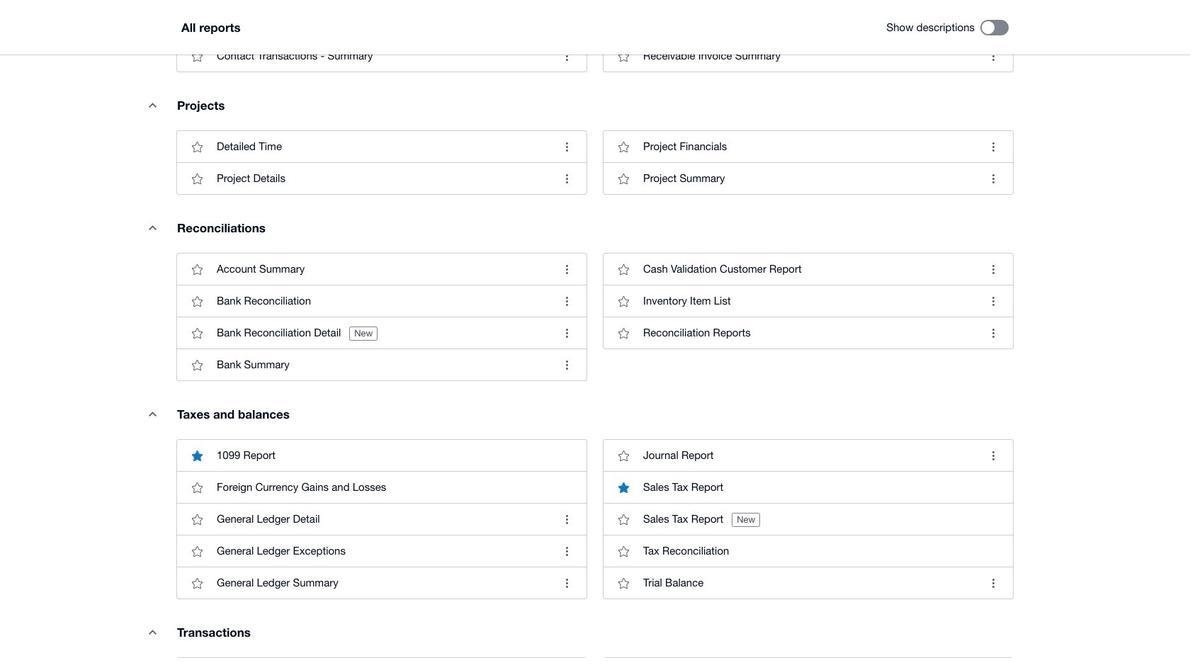 Task type: describe. For each thing, give the bounding box(es) containing it.
5 more options image from the top
[[553, 537, 581, 566]]

3 more options image from the top
[[553, 319, 581, 347]]

2 expand report group image from the top
[[138, 400, 167, 428]]



Task type: locate. For each thing, give the bounding box(es) containing it.
remove favorite image
[[183, 442, 211, 470]]

2 more options image from the top
[[553, 133, 581, 161]]

favorite image
[[183, 42, 211, 70], [610, 42, 638, 70], [183, 133, 211, 161], [610, 133, 638, 161], [183, 165, 211, 193], [610, 165, 638, 193], [183, 255, 211, 284], [610, 255, 638, 284], [610, 287, 638, 316], [183, 319, 211, 347], [183, 351, 211, 379], [610, 442, 638, 470], [610, 506, 638, 534], [183, 537, 211, 566], [610, 537, 638, 566], [183, 569, 211, 598]]

expand report group image
[[138, 213, 167, 242], [138, 618, 167, 647]]

1 expand report group image from the top
[[138, 213, 167, 242]]

more options image
[[980, 42, 1008, 70], [980, 133, 1008, 161], [553, 165, 581, 193], [553, 255, 581, 284], [553, 287, 581, 316], [553, 351, 581, 379], [553, 569, 581, 598]]

more options image
[[553, 42, 581, 70], [553, 133, 581, 161], [553, 319, 581, 347], [553, 506, 581, 534], [553, 537, 581, 566]]

remove favorite image
[[610, 474, 638, 502]]

2 expand report group image from the top
[[138, 618, 167, 647]]

1 vertical spatial expand report group image
[[138, 618, 167, 647]]

0 vertical spatial expand report group image
[[138, 213, 167, 242]]

favorite image
[[183, 287, 211, 316], [610, 319, 638, 347], [183, 474, 211, 502], [183, 506, 211, 534], [610, 569, 638, 598]]

1 expand report group image from the top
[[138, 91, 167, 119]]

4 more options image from the top
[[553, 506, 581, 534]]

0 vertical spatial expand report group image
[[138, 91, 167, 119]]

1 more options image from the top
[[553, 42, 581, 70]]

expand report group image
[[138, 91, 167, 119], [138, 400, 167, 428]]

1 vertical spatial expand report group image
[[138, 400, 167, 428]]



Task type: vqa. For each thing, say whether or not it's contained in the screenshot.
Expand report group icon related to 4th More Options icon from the bottom
yes



